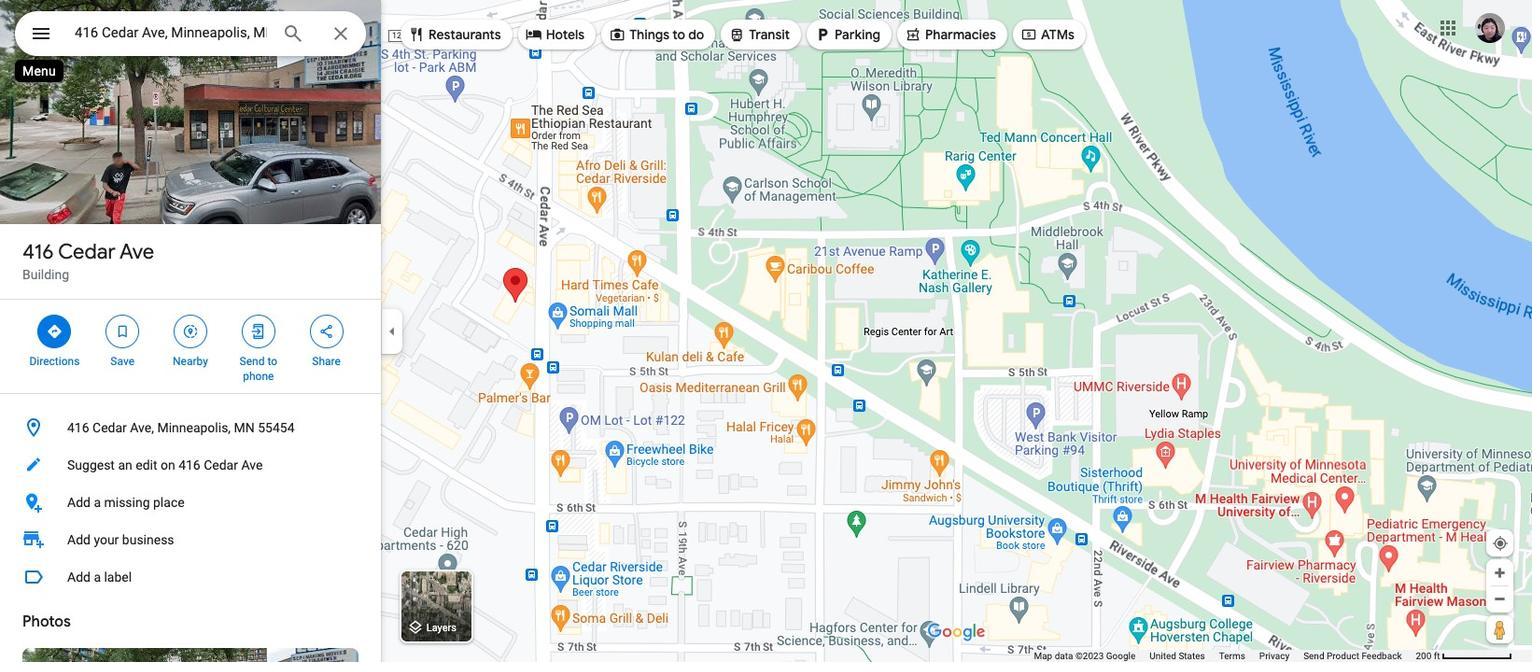 Task type: locate. For each thing, give the bounding box(es) containing it.
show your location image
[[1492, 535, 1509, 552]]

cedar
[[58, 239, 115, 265], [93, 420, 127, 435], [204, 458, 238, 473]]

a left missing
[[94, 495, 101, 510]]

send up phone
[[240, 355, 265, 368]]

416 inside 416 cedar ave building
[[22, 239, 54, 265]]

2 horizontal spatial 416
[[179, 458, 201, 473]]

show street view coverage image
[[1487, 615, 1514, 643]]

add for add a label
[[67, 570, 91, 585]]

add left "label"
[[67, 570, 91, 585]]

send
[[240, 355, 265, 368], [1304, 651, 1325, 661]]

0 vertical spatial add
[[67, 495, 91, 510]]

ave,
[[130, 420, 154, 435]]

1 horizontal spatial send
[[1304, 651, 1325, 661]]

photos
[[22, 613, 71, 631]]

add
[[67, 495, 91, 510], [67, 532, 91, 547], [67, 570, 91, 585]]

feedback
[[1362, 651, 1402, 661]]

states
[[1179, 651, 1205, 661]]

416 up building
[[22, 239, 54, 265]]

a for label
[[94, 570, 101, 585]]

place
[[153, 495, 185, 510]]

1 vertical spatial cedar
[[93, 420, 127, 435]]

building
[[22, 267, 69, 282]]

cedar left ave,
[[93, 420, 127, 435]]

0 horizontal spatial ave
[[120, 239, 154, 265]]

none field inside 416 cedar ave, minneapolis, mn 55454 field
[[75, 21, 267, 44]]

to up phone
[[267, 355, 277, 368]]

layers
[[427, 622, 457, 634]]


[[526, 24, 542, 45]]

send inside button
[[1304, 651, 1325, 661]]

200 ft button
[[1416, 651, 1513, 661]]

1 vertical spatial send
[[1304, 651, 1325, 661]]

0 vertical spatial cedar
[[58, 239, 115, 265]]

0 horizontal spatial send
[[240, 355, 265, 368]]

share
[[312, 355, 341, 368]]

1 horizontal spatial 416
[[67, 420, 89, 435]]

2 vertical spatial 416
[[179, 458, 201, 473]]

send for send to phone
[[240, 355, 265, 368]]

data
[[1055, 651, 1074, 661]]

footer containing map data ©2023 google
[[1034, 650, 1416, 662]]

 things to do
[[609, 24, 704, 45]]

cedar down "mn"
[[204, 458, 238, 473]]

0 vertical spatial a
[[94, 495, 101, 510]]

to
[[673, 26, 686, 43], [267, 355, 277, 368]]

add your business link
[[0, 521, 381, 559]]

2 add from the top
[[67, 532, 91, 547]]

ave
[[120, 239, 154, 265], [241, 458, 263, 473]]


[[1021, 24, 1038, 45]]

416 inside button
[[67, 420, 89, 435]]

1 horizontal spatial to
[[673, 26, 686, 43]]

2 vertical spatial add
[[67, 570, 91, 585]]

add for add a missing place
[[67, 495, 91, 510]]

1 vertical spatial 416
[[67, 420, 89, 435]]

3 add from the top
[[67, 570, 91, 585]]

416 for ave,
[[67, 420, 89, 435]]

send left product
[[1304, 651, 1325, 661]]

business
[[122, 532, 174, 547]]

send inside send to phone
[[240, 355, 265, 368]]

1 a from the top
[[94, 495, 101, 510]]

1 vertical spatial ave
[[241, 458, 263, 473]]

0 horizontal spatial to
[[267, 355, 277, 368]]

a
[[94, 495, 101, 510], [94, 570, 101, 585]]

 search field
[[15, 11, 366, 60]]

0 vertical spatial 416
[[22, 239, 54, 265]]

416 cedar ave, minneapolis, mn 55454 button
[[0, 409, 381, 446]]

cedar inside 416 cedar ave building
[[58, 239, 115, 265]]

2 vertical spatial cedar
[[204, 458, 238, 473]]

cedar inside button
[[204, 458, 238, 473]]

416 Cedar Ave, Minneapolis, MN 55454 field
[[15, 11, 366, 56]]

transit
[[749, 26, 790, 43]]

None field
[[75, 21, 267, 44]]

1 vertical spatial add
[[67, 532, 91, 547]]

a left "label"
[[94, 570, 101, 585]]

footer
[[1034, 650, 1416, 662]]

an
[[118, 458, 132, 473]]

add down suggest
[[67, 495, 91, 510]]

1 vertical spatial to
[[267, 355, 277, 368]]

phone
[[243, 370, 274, 383]]

google
[[1106, 651, 1136, 661]]

416 right on
[[179, 458, 201, 473]]

ave down "mn"
[[241, 458, 263, 473]]

 pharmacies
[[905, 24, 996, 45]]

 hotels
[[526, 24, 585, 45]]


[[30, 21, 52, 47]]

to left "do"
[[673, 26, 686, 43]]

a for missing
[[94, 495, 101, 510]]

send for send product feedback
[[1304, 651, 1325, 661]]

ave up 
[[120, 239, 154, 265]]

55454
[[258, 420, 295, 435]]

send product feedback
[[1304, 651, 1402, 661]]

cedar up building
[[58, 239, 115, 265]]

cedar inside button
[[93, 420, 127, 435]]


[[250, 321, 267, 342]]

0 horizontal spatial 416
[[22, 239, 54, 265]]

minneapolis,
[[157, 420, 231, 435]]

1 add from the top
[[67, 495, 91, 510]]

1 vertical spatial a
[[94, 570, 101, 585]]

add left your
[[67, 532, 91, 547]]

2 a from the top
[[94, 570, 101, 585]]

send to phone
[[240, 355, 277, 383]]

0 vertical spatial ave
[[120, 239, 154, 265]]

416 up suggest
[[67, 420, 89, 435]]

416 cedar ave, minneapolis, mn 55454
[[67, 420, 295, 435]]

1 horizontal spatial ave
[[241, 458, 263, 473]]

0 vertical spatial to
[[673, 26, 686, 43]]

united states button
[[1150, 650, 1205, 662]]

your
[[94, 532, 119, 547]]

collapse side panel image
[[382, 321, 403, 341]]

0 vertical spatial send
[[240, 355, 265, 368]]

zoom out image
[[1493, 592, 1507, 606]]

suggest an edit on 416 cedar ave button
[[0, 446, 381, 484]]

416
[[22, 239, 54, 265], [67, 420, 89, 435], [179, 458, 201, 473]]

 parking
[[814, 24, 881, 45]]



Task type: describe. For each thing, give the bounding box(es) containing it.
restaurants
[[429, 26, 501, 43]]

google maps element
[[0, 0, 1533, 662]]

actions for 416 cedar ave region
[[0, 300, 381, 393]]

hotels
[[546, 26, 585, 43]]

200 ft
[[1416, 651, 1441, 661]]

terms
[[1220, 651, 1246, 661]]

416 inside button
[[179, 458, 201, 473]]

 atms
[[1021, 24, 1075, 45]]

pharmacies
[[926, 26, 996, 43]]

google account: michele murakami  
(michele.murakami@adept.ai) image
[[1476, 13, 1506, 43]]

privacy
[[1260, 651, 1290, 661]]


[[408, 24, 425, 45]]

cedar for ave
[[58, 239, 115, 265]]

add for add your business
[[67, 532, 91, 547]]


[[114, 321, 131, 342]]

add a label
[[67, 570, 132, 585]]

edit
[[136, 458, 157, 473]]


[[729, 24, 746, 45]]

atms
[[1041, 26, 1075, 43]]

do
[[689, 26, 704, 43]]

cedar for ave,
[[93, 420, 127, 435]]

directions
[[29, 355, 80, 368]]

send product feedback button
[[1304, 650, 1402, 662]]

©2023
[[1076, 651, 1104, 661]]

416 for ave
[[22, 239, 54, 265]]

save
[[111, 355, 135, 368]]

on
[[161, 458, 175, 473]]

 transit
[[729, 24, 790, 45]]

200
[[1416, 651, 1432, 661]]

missing
[[104, 495, 150, 510]]


[[814, 24, 831, 45]]

ave inside 416 cedar ave building
[[120, 239, 154, 265]]

united
[[1150, 651, 1177, 661]]

suggest an edit on 416 cedar ave
[[67, 458, 263, 473]]

ft
[[1434, 651, 1441, 661]]

add a label button
[[0, 559, 381, 596]]


[[318, 321, 335, 342]]

united states
[[1150, 651, 1205, 661]]

to inside send to phone
[[267, 355, 277, 368]]

add a missing place button
[[0, 484, 381, 521]]

footer inside google maps element
[[1034, 650, 1416, 662]]


[[905, 24, 922, 45]]

416 cedar ave main content
[[0, 0, 381, 662]]

ave inside button
[[241, 458, 263, 473]]

zoom in image
[[1493, 566, 1507, 580]]

add a missing place
[[67, 495, 185, 510]]

product
[[1327, 651, 1360, 661]]

privacy button
[[1260, 650, 1290, 662]]

things
[[630, 26, 670, 43]]


[[46, 321, 63, 342]]

416 cedar ave building
[[22, 239, 154, 282]]

nearby
[[173, 355, 208, 368]]

map data ©2023 google
[[1034, 651, 1136, 661]]

mn
[[234, 420, 255, 435]]

to inside  things to do
[[673, 26, 686, 43]]


[[609, 24, 626, 45]]

map
[[1034, 651, 1053, 661]]

label
[[104, 570, 132, 585]]

add your business
[[67, 532, 174, 547]]

 restaurants
[[408, 24, 501, 45]]


[[182, 321, 199, 342]]

parking
[[835, 26, 881, 43]]

suggest
[[67, 458, 115, 473]]

terms button
[[1220, 650, 1246, 662]]

 button
[[15, 11, 67, 60]]



Task type: vqa. For each thing, say whether or not it's contained in the screenshot.
the 1 to the middle
no



